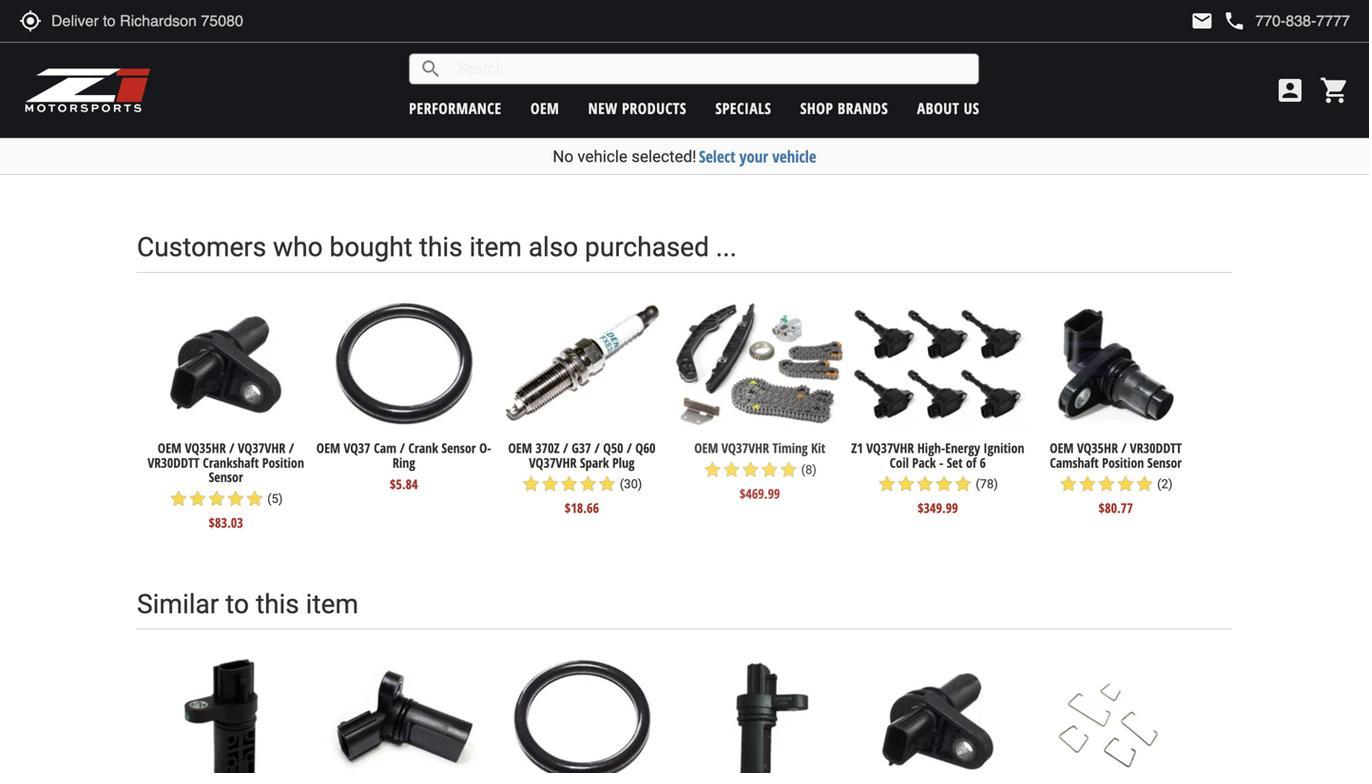 Task type: locate. For each thing, give the bounding box(es) containing it.
0 horizontal spatial (2)
[[275, 122, 291, 136]]

star star star star star (2)
[[177, 120, 291, 139]]

cam for oem vq37 cam / crank sensor o-ring
[[417, 88, 440, 107]]

products
[[622, 98, 687, 118]]

0 horizontal spatial crank
[[409, 439, 438, 457]]

1 horizontal spatial item
[[469, 232, 522, 263]]

0 horizontal spatial cam
[[374, 439, 397, 457]]

Search search field
[[442, 54, 979, 84]]

crank for oem vq37 cam / crank  sensor o- ring $5.84
[[409, 439, 438, 457]]

o- inside oem vq37 cam / crank sensor o-ring
[[422, 103, 434, 121]]

star
[[177, 120, 196, 139], [196, 120, 215, 139], [215, 120, 234, 139], [234, 120, 253, 139], [253, 120, 272, 139], [551, 134, 570, 153], [570, 134, 589, 153], [589, 134, 608, 153], [608, 134, 627, 153], [627, 134, 646, 153], [703, 460, 722, 479], [722, 460, 741, 479], [741, 460, 760, 479], [760, 460, 779, 479], [779, 460, 798, 479], [522, 475, 541, 494], [541, 475, 560, 494], [560, 475, 579, 494], [579, 475, 598, 494], [598, 475, 617, 494], [878, 475, 897, 494], [897, 475, 916, 494], [916, 475, 935, 494], [935, 475, 954, 494], [954, 475, 973, 494], [1059, 475, 1078, 494], [1078, 475, 1097, 494], [1097, 475, 1116, 494], [1116, 475, 1135, 494], [1135, 475, 1154, 494], [169, 489, 188, 508], [188, 489, 207, 508], [207, 489, 226, 508], [226, 489, 245, 508], [245, 489, 264, 508]]

vq35hr
[[571, 88, 612, 107], [185, 439, 226, 457], [1077, 439, 1118, 457]]

timing
[[773, 439, 808, 457]]

vehicle inside "no vehicle selected! select your vehicle"
[[578, 147, 628, 166]]

add
[[304, 38, 351, 86], [491, 38, 538, 86]]

1 horizontal spatial this
[[419, 232, 463, 263]]

ring inside 'oem vq37 cam / crank  sensor o- ring $5.84'
[[393, 453, 415, 472]]

crank inside 'oem vq37 cam / crank  sensor o- ring $5.84'
[[409, 439, 438, 457]]

0 vertical spatial cam
[[417, 88, 440, 107]]

spark
[[580, 453, 609, 472]]

o- left 370z
[[479, 439, 492, 457]]

my_location
[[19, 10, 42, 32]]

shop brands link
[[801, 98, 889, 118]]

your
[[740, 146, 769, 167]]

0 horizontal spatial add
[[304, 38, 351, 86]]

1 vertical spatial this
[[256, 588, 299, 620]]

1 horizontal spatial $83.03
[[593, 159, 627, 177]]

1 horizontal spatial vehicle
[[773, 146, 817, 167]]

item
[[469, 232, 522, 263], [306, 588, 359, 620]]

0 horizontal spatial o-
[[422, 103, 434, 121]]

performance link
[[409, 98, 502, 118]]

1 horizontal spatial (2)
[[1158, 477, 1173, 491]]

item right 'to'
[[306, 588, 359, 620]]

$83.03
[[593, 159, 627, 177], [209, 514, 243, 532]]

1 horizontal spatial position
[[568, 118, 610, 136]]

$83.03 up 'to'
[[209, 514, 243, 532]]

about
[[917, 98, 960, 118]]

0 vertical spatial vq37
[[387, 88, 414, 107]]

1 vertical spatial $5.84
[[390, 475, 418, 493]]

vq37 inside oem vq37 cam / crank sensor o-ring
[[387, 88, 414, 107]]

this right bought
[[419, 232, 463, 263]]

1 vertical spatial cam
[[374, 439, 397, 457]]

1 horizontal spatial crank
[[452, 88, 482, 107]]

item left 'also'
[[469, 232, 522, 263]]

mail phone
[[1191, 10, 1246, 32]]

(78)
[[976, 477, 998, 491]]

1 horizontal spatial crankshaft
[[612, 103, 668, 121]]

0 horizontal spatial vq37
[[344, 439, 371, 457]]

position
[[568, 118, 610, 136], [262, 453, 304, 472], [1102, 453, 1144, 472]]

1 vertical spatial (2)
[[1158, 477, 1173, 491]]

cam inside oem vq37 cam / crank sensor o-ring
[[417, 88, 440, 107]]

vehicle
[[773, 146, 817, 167], [578, 147, 628, 166]]

2 horizontal spatial vr30ddtt
[[1130, 439, 1182, 457]]

0 horizontal spatial oem vq35hr / vq37vhr / vr30ddtt crankshaft position sensor star star star star star (5) $83.03
[[148, 439, 304, 532]]

$349.99
[[918, 499, 958, 517]]

ring inside oem vq37 cam / crank sensor o-ring
[[434, 103, 457, 121]]

pack
[[912, 453, 936, 472]]

2 horizontal spatial vq35hr
[[1077, 439, 1118, 457]]

1 vertical spatial o-
[[479, 439, 492, 457]]

(2)
[[275, 122, 291, 136], [1158, 477, 1173, 491]]

1 vertical spatial item
[[306, 588, 359, 620]]

0 vertical spatial (5)
[[649, 137, 665, 151]]

oem inside the oem 370z / g37 / q50 / q60 vq37vhr spark plug star star star star star (30) $18.66
[[508, 439, 532, 457]]

0 vertical spatial ring
[[434, 103, 457, 121]]

account_box
[[1275, 75, 1306, 106]]

vq37vhr inside the oem 370z / g37 / q50 / q60 vq37vhr spark plug star star star star star (30) $18.66
[[529, 453, 577, 472]]

o- down the search
[[422, 103, 434, 121]]

of
[[966, 453, 977, 472]]

/ inside oem vq37 cam / crank sensor o-ring
[[443, 88, 449, 107]]

no vehicle selected! select your vehicle
[[553, 146, 817, 167]]

0 horizontal spatial this
[[256, 588, 299, 620]]

1 vertical spatial $83.03
[[209, 514, 243, 532]]

vq37
[[387, 88, 414, 107], [344, 439, 371, 457]]

1 vertical spatial vq37
[[344, 439, 371, 457]]

/
[[443, 88, 449, 107], [615, 88, 621, 107], [548, 103, 553, 121], [229, 439, 235, 457], [289, 439, 294, 457], [400, 439, 405, 457], [563, 439, 569, 457], [595, 439, 600, 457], [627, 439, 632, 457], [1122, 439, 1127, 457]]

oem vq37 cam / crank sensor o-ring
[[360, 88, 482, 121]]

vq37 inside 'oem vq37 cam / crank  sensor o- ring $5.84'
[[344, 439, 371, 457]]

vq37vhr
[[624, 88, 672, 107], [238, 439, 286, 457], [722, 439, 769, 457], [867, 439, 914, 457], [529, 453, 577, 472]]

1 horizontal spatial o-
[[479, 439, 492, 457]]

0 horizontal spatial crankshaft
[[203, 453, 259, 472]]

cam inside 'oem vq37 cam / crank  sensor o- ring $5.84'
[[374, 439, 397, 457]]

vehicle right your
[[773, 146, 817, 167]]

1 horizontal spatial add
[[491, 38, 538, 86]]

crankshaft
[[612, 103, 668, 121], [203, 453, 259, 472]]

this right 'to'
[[256, 588, 299, 620]]

0 vertical spatial crank
[[452, 88, 482, 107]]

bundle
[[701, 17, 752, 43]]

1 vertical spatial ring
[[393, 453, 415, 472]]

1 vertical spatial (5)
[[267, 492, 283, 506]]

1 horizontal spatial cam
[[417, 88, 440, 107]]

bought
[[330, 232, 413, 263]]

add all three to cart
[[701, 96, 826, 116]]

similar
[[137, 588, 219, 620]]

0 horizontal spatial ring
[[393, 453, 415, 472]]

$5.84 inside 'oem vq37 cam / crank  sensor o- ring $5.84'
[[390, 475, 418, 493]]

sensor
[[385, 103, 419, 121], [613, 118, 648, 136], [442, 439, 476, 457], [1148, 453, 1182, 472], [209, 468, 243, 486]]

$83.03 right no
[[593, 159, 627, 177]]

1 horizontal spatial vr30ddtt
[[556, 103, 608, 121]]

(8)
[[801, 463, 817, 477]]

2 horizontal spatial position
[[1102, 453, 1144, 472]]

oem vq37vhr timing kit star star star star star (8) $469.99
[[694, 439, 826, 502]]

add
[[701, 96, 724, 116]]

vehicle right no
[[578, 147, 628, 166]]

0 horizontal spatial vehicle
[[578, 147, 628, 166]]

this
[[419, 232, 463, 263], [256, 588, 299, 620]]

position inside oem vq35hr / vr30ddtt camshaft position sensor star star star star star (2) $80.77
[[1102, 453, 1144, 472]]

oem
[[360, 88, 384, 107], [544, 88, 568, 107], [531, 98, 560, 118], [158, 439, 182, 457], [316, 439, 341, 457], [508, 439, 532, 457], [694, 439, 719, 457], [1050, 439, 1074, 457]]

o-
[[422, 103, 434, 121], [479, 439, 492, 457]]

0 horizontal spatial item
[[306, 588, 359, 620]]

/ inside 'oem vq37 cam / crank  sensor o- ring $5.84'
[[400, 439, 405, 457]]

oem link
[[531, 98, 560, 118]]

crank inside oem vq37 cam / crank sensor o-ring
[[452, 88, 482, 107]]

shop brands
[[801, 98, 889, 118]]

0 vertical spatial o-
[[422, 103, 434, 121]]

0 vertical spatial (2)
[[275, 122, 291, 136]]

0 vertical spatial crankshaft
[[612, 103, 668, 121]]

bundle price: $200.08
[[701, 17, 798, 75]]

$5.84
[[409, 159, 437, 177], [390, 475, 418, 493]]

crank
[[452, 88, 482, 107], [409, 439, 438, 457]]

1 vertical spatial crank
[[409, 439, 438, 457]]

o- inside 'oem vq37 cam / crank  sensor o- ring $5.84'
[[479, 439, 492, 457]]

ring
[[434, 103, 457, 121], [393, 453, 415, 472]]

0 vertical spatial oem vq35hr / vq37vhr / vr30ddtt crankshaft position sensor star star star star star (5) $83.03
[[544, 88, 672, 177]]

370z
[[536, 439, 560, 457]]

0 horizontal spatial (5)
[[267, 492, 283, 506]]

0 horizontal spatial $83.03
[[209, 514, 243, 532]]

z1 vq37vhr high-energy ignition coil pack - set of 6 star star star star star (78) $349.99
[[852, 439, 1025, 517]]

0 vertical spatial $83.03
[[593, 159, 627, 177]]

0 horizontal spatial position
[[262, 453, 304, 472]]

who
[[273, 232, 323, 263]]

1 horizontal spatial vq37
[[387, 88, 414, 107]]

sensor inside 'oem vq37 cam / crank  sensor o- ring $5.84'
[[442, 439, 476, 457]]

select your vehicle link
[[699, 146, 817, 167]]

$469.99
[[740, 484, 780, 502]]

1 horizontal spatial ring
[[434, 103, 457, 121]]

1 vertical spatial crankshaft
[[203, 453, 259, 472]]

oem vq35hr / vq37vhr / vr30ddtt crankshaft position sensor star star star star star (5) $83.03
[[544, 88, 672, 177], [148, 439, 304, 532]]



Task type: vqa. For each thing, say whether or not it's contained in the screenshot.
the leftmost '(5)'
yes



Task type: describe. For each thing, give the bounding box(es) containing it.
set
[[947, 453, 963, 472]]

vq37vhr inside 'z1 vq37vhr high-energy ignition coil pack - set of 6 star star star star star (78) $349.99'
[[867, 439, 914, 457]]

kit
[[811, 439, 826, 457]]

specials
[[716, 98, 772, 118]]

1 add from the left
[[304, 38, 351, 86]]

...
[[716, 232, 737, 263]]

also
[[529, 232, 579, 263]]

oem inside oem vq37 cam / crank sensor o-ring
[[360, 88, 384, 107]]

sensor inside oem vq35hr / vr30ddtt camshaft position sensor star star star star star (2) $80.77
[[1148, 453, 1182, 472]]

/ inside oem vq35hr / vr30ddtt camshaft position sensor star star star star star (2) $80.77
[[1122, 439, 1127, 457]]

q50
[[603, 439, 624, 457]]

cart
[[802, 96, 826, 116]]

plug
[[613, 453, 635, 472]]

price:
[[757, 17, 798, 43]]

no
[[553, 147, 574, 166]]

about us
[[917, 98, 980, 118]]

about us link
[[917, 98, 980, 118]]

account_box link
[[1271, 75, 1311, 106]]

oem inside 'oem vq37 cam / crank  sensor o- ring $5.84'
[[316, 439, 341, 457]]

vq37vhr inside oem vq37vhr timing kit star star star star star (8) $469.99
[[722, 439, 769, 457]]

coil
[[890, 453, 909, 472]]

1 vertical spatial oem vq35hr / vq37vhr / vr30ddtt crankshaft position sensor star star star star star (5) $83.03
[[148, 439, 304, 532]]

2 add from the left
[[491, 38, 538, 86]]

mail link
[[1191, 10, 1214, 32]]

to
[[226, 588, 249, 620]]

customers
[[137, 232, 267, 263]]

select
[[699, 146, 736, 167]]

new products
[[588, 98, 687, 118]]

shopping_cart
[[1320, 75, 1351, 106]]

vq37 for oem vq37 cam / crank sensor o-ring
[[387, 88, 414, 107]]

shop
[[801, 98, 834, 118]]

$80.77
[[1099, 499, 1133, 517]]

z1
[[852, 439, 863, 457]]

oem inside oem vq37vhr timing kit star star star star star (8) $469.99
[[694, 439, 719, 457]]

phone
[[1223, 10, 1246, 32]]

ring for oem vq37 cam / crank  sensor o- ring $5.84
[[393, 453, 415, 472]]

high-
[[918, 439, 945, 457]]

q60
[[636, 439, 656, 457]]

three
[[747, 96, 780, 116]]

all
[[728, 96, 743, 116]]

oem vq35hr / vr30ddtt camshaft position sensor star star star star star (2) $80.77
[[1050, 439, 1182, 517]]

crank for oem vq37 cam / crank sensor o-ring
[[452, 88, 482, 107]]

camshaft
[[1050, 453, 1099, 472]]

specials link
[[716, 98, 772, 118]]

energy
[[945, 439, 981, 457]]

ignition
[[984, 439, 1025, 457]]

to
[[784, 96, 798, 116]]

$200.08
[[701, 44, 770, 75]]

mail
[[1191, 10, 1214, 32]]

brands
[[838, 98, 889, 118]]

(30)
[[620, 477, 642, 491]]

6
[[980, 453, 986, 472]]

0 horizontal spatial vq35hr
[[185, 439, 226, 457]]

(2) inside oem vq35hr / vr30ddtt camshaft position sensor star star star star star (2) $80.77
[[1158, 477, 1173, 491]]

search
[[420, 58, 442, 80]]

sensor inside oem vq37 cam / crank sensor o-ring
[[385, 103, 419, 121]]

ring for oem vq37 cam / crank sensor o-ring
[[434, 103, 457, 121]]

(2) inside star star star star star (2)
[[275, 122, 291, 136]]

vq37 for oem vq37 cam / crank  sensor o- ring $5.84
[[344, 439, 371, 457]]

purchased
[[585, 232, 709, 263]]

$111.21
[[216, 159, 257, 177]]

z1 motorsports logo image
[[24, 67, 152, 114]]

selected!
[[632, 147, 697, 166]]

customers who bought this item also purchased ...
[[137, 232, 737, 263]]

oem vq37 cam / crank  sensor o- ring $5.84
[[316, 439, 492, 493]]

vr30ddtt inside oem vq35hr / vr30ddtt camshaft position sensor star star star star star (2) $80.77
[[1130, 439, 1182, 457]]

oem inside oem vq35hr / vr30ddtt camshaft position sensor star star star star star (2) $80.77
[[1050, 439, 1074, 457]]

1 horizontal spatial (5)
[[649, 137, 665, 151]]

1 horizontal spatial vq35hr
[[571, 88, 612, 107]]

0 vertical spatial $5.84
[[409, 159, 437, 177]]

$18.66
[[565, 499, 599, 517]]

-
[[940, 453, 944, 472]]

shopping_cart link
[[1315, 75, 1351, 106]]

0 vertical spatial item
[[469, 232, 522, 263]]

vq35hr inside oem vq35hr / vr30ddtt camshaft position sensor star star star star star (2) $80.77
[[1077, 439, 1118, 457]]

new products link
[[588, 98, 687, 118]]

0 horizontal spatial vr30ddtt
[[148, 453, 200, 472]]

o- for oem vq37 cam / crank  sensor o- ring $5.84
[[479, 439, 492, 457]]

similar to this item
[[137, 588, 359, 620]]

cam for oem vq37 cam / crank  sensor o- ring $5.84
[[374, 439, 397, 457]]

o- for oem vq37 cam / crank sensor o-ring
[[422, 103, 434, 121]]

oem 370z / g37 / q50 / q60 vq37vhr spark plug star star star star star (30) $18.66
[[508, 439, 656, 517]]

new
[[588, 98, 618, 118]]

1 horizontal spatial oem vq35hr / vq37vhr / vr30ddtt crankshaft position sensor star star star star star (5) $83.03
[[544, 88, 672, 177]]

g37
[[572, 439, 591, 457]]

phone link
[[1223, 10, 1351, 32]]

performance
[[409, 98, 502, 118]]

us
[[964, 98, 980, 118]]

0 vertical spatial this
[[419, 232, 463, 263]]



